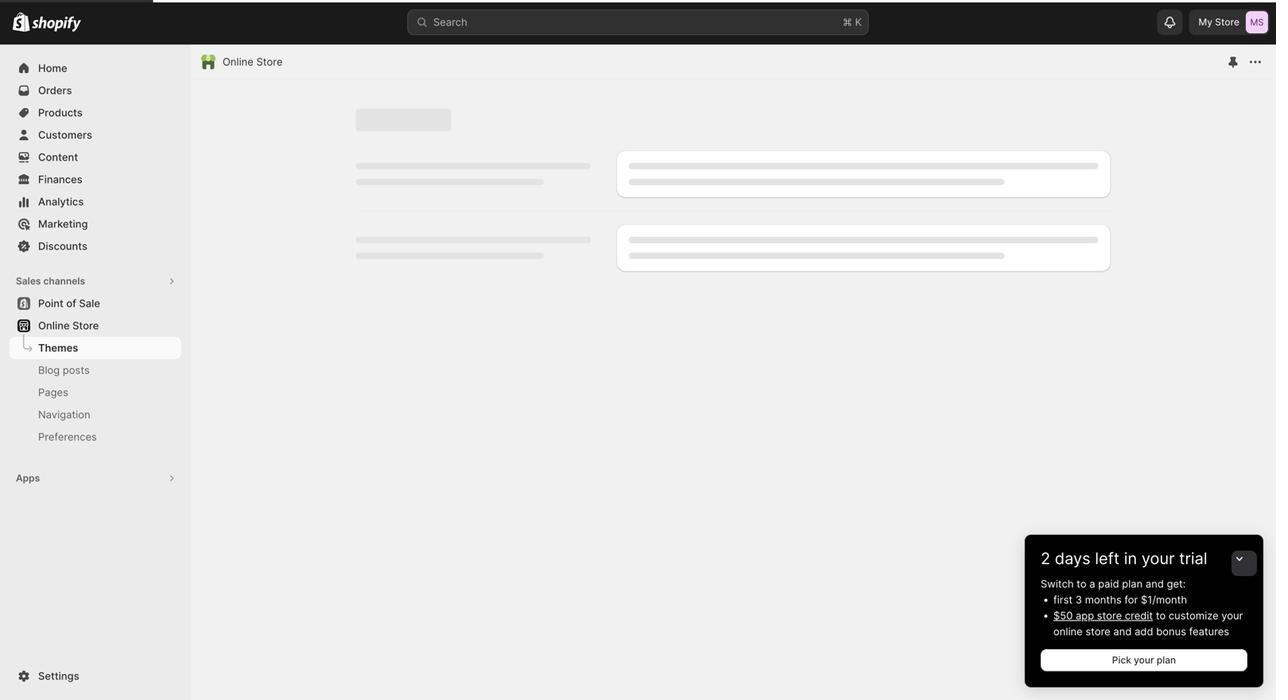 Task type: vqa. For each thing, say whether or not it's contained in the screenshot.
right plan
yes



Task type: describe. For each thing, give the bounding box(es) containing it.
marketing link
[[10, 213, 181, 235]]

settings
[[38, 671, 79, 683]]

your inside dropdown button
[[1142, 549, 1176, 569]]

paid
[[1099, 578, 1120, 591]]

customers link
[[10, 124, 181, 146]]

posts
[[63, 364, 90, 377]]

$50 app store credit link
[[1054, 610, 1154, 623]]

customers
[[38, 129, 92, 141]]

point of sale link
[[10, 293, 181, 315]]

home link
[[10, 57, 181, 80]]

switch to a paid plan and get:
[[1041, 578, 1187, 591]]

first
[[1054, 594, 1073, 607]]

trial
[[1180, 549, 1208, 569]]

orders
[[38, 84, 72, 97]]

days
[[1056, 549, 1091, 569]]

blog posts link
[[10, 360, 181, 382]]

your inside to customize your online store and add bonus features
[[1222, 610, 1244, 623]]

features
[[1190, 626, 1230, 638]]

⌘ k
[[843, 16, 862, 28]]

apps
[[16, 473, 40, 485]]

page loading bar progress bar
[[0, 0, 1277, 2]]

1 vertical spatial online store
[[38, 320, 99, 332]]

home
[[38, 62, 67, 74]]

blog posts
[[38, 364, 90, 377]]

navigation
[[38, 409, 90, 421]]

blog
[[38, 364, 60, 377]]

sales channels button
[[10, 271, 181, 293]]

to inside to customize your online store and add bonus features
[[1157, 610, 1167, 623]]

pick your plan link
[[1041, 650, 1248, 672]]

switch
[[1041, 578, 1074, 591]]

⌘
[[843, 16, 853, 28]]

1 vertical spatial online
[[38, 320, 70, 332]]

$50
[[1054, 610, 1074, 623]]

themes
[[38, 342, 78, 354]]

products
[[38, 107, 83, 119]]

channels
[[43, 276, 85, 287]]

preferences link
[[10, 426, 181, 449]]

get:
[[1168, 578, 1187, 591]]

in
[[1125, 549, 1138, 569]]

3
[[1076, 594, 1083, 607]]

2 vertical spatial your
[[1135, 655, 1155, 667]]

0 vertical spatial store
[[1098, 610, 1123, 623]]

1 vertical spatial store
[[257, 56, 283, 68]]

0 vertical spatial plan
[[1123, 578, 1143, 591]]

point
[[38, 298, 64, 310]]

marketing
[[38, 218, 88, 230]]

search
[[434, 16, 468, 28]]

point of sale button
[[0, 293, 191, 315]]

first 3 months for $1/month
[[1054, 594, 1188, 607]]

0 vertical spatial online
[[223, 56, 254, 68]]

of
[[66, 298, 76, 310]]

$1/month
[[1142, 594, 1188, 607]]

sales channels
[[16, 276, 85, 287]]



Task type: locate. For each thing, give the bounding box(es) containing it.
1 vertical spatial store
[[1086, 626, 1111, 638]]

2 horizontal spatial store
[[1216, 16, 1240, 28]]

store down sale
[[72, 320, 99, 332]]

online store
[[223, 56, 283, 68], [38, 320, 99, 332]]

months
[[1086, 594, 1122, 607]]

0 vertical spatial to
[[1077, 578, 1087, 591]]

your up features
[[1222, 610, 1244, 623]]

k
[[856, 16, 862, 28]]

my store
[[1199, 16, 1240, 28]]

and
[[1146, 578, 1165, 591], [1114, 626, 1132, 638]]

to down '$1/month'
[[1157, 610, 1167, 623]]

your right "pick"
[[1135, 655, 1155, 667]]

pick
[[1113, 655, 1132, 667]]

online down point
[[38, 320, 70, 332]]

1 horizontal spatial and
[[1146, 578, 1165, 591]]

and for store
[[1114, 626, 1132, 638]]

1 horizontal spatial store
[[257, 56, 283, 68]]

finances link
[[10, 169, 181, 191]]

1 vertical spatial your
[[1222, 610, 1244, 623]]

1 horizontal spatial online
[[223, 56, 254, 68]]

1 horizontal spatial online store link
[[223, 54, 283, 70]]

apps button
[[10, 468, 181, 490]]

$50 app store credit
[[1054, 610, 1154, 623]]

left
[[1096, 549, 1120, 569]]

customize
[[1169, 610, 1219, 623]]

online store link
[[223, 54, 283, 70], [10, 315, 181, 337]]

settings link
[[10, 666, 181, 688]]

online store image
[[200, 54, 216, 70]]

content link
[[10, 146, 181, 169]]

plan
[[1123, 578, 1143, 591], [1157, 655, 1177, 667]]

plan down bonus
[[1157, 655, 1177, 667]]

1 vertical spatial and
[[1114, 626, 1132, 638]]

store inside to customize your online store and add bonus features
[[1086, 626, 1111, 638]]

1 vertical spatial online store link
[[10, 315, 181, 337]]

products link
[[10, 102, 181, 124]]

2 vertical spatial store
[[72, 320, 99, 332]]

0 horizontal spatial online
[[38, 320, 70, 332]]

analytics
[[38, 196, 84, 208]]

content
[[38, 151, 78, 163]]

2 days left in your trial element
[[1026, 577, 1264, 688]]

point of sale
[[38, 298, 100, 310]]

online
[[1054, 626, 1083, 638]]

store down months
[[1098, 610, 1123, 623]]

store down $50 app store credit link
[[1086, 626, 1111, 638]]

store right online store icon
[[257, 56, 283, 68]]

online store right online store icon
[[223, 56, 283, 68]]

credit
[[1126, 610, 1154, 623]]

page loading bar image
[[0, 0, 165, 2]]

a
[[1090, 578, 1096, 591]]

and up '$1/month'
[[1146, 578, 1165, 591]]

0 horizontal spatial plan
[[1123, 578, 1143, 591]]

1 vertical spatial plan
[[1157, 655, 1177, 667]]

for
[[1125, 594, 1139, 607]]

your
[[1142, 549, 1176, 569], [1222, 610, 1244, 623], [1135, 655, 1155, 667]]

1 vertical spatial to
[[1157, 610, 1167, 623]]

analytics link
[[10, 191, 181, 213]]

themes link
[[10, 337, 181, 360]]

0 vertical spatial online store
[[223, 56, 283, 68]]

online right online store icon
[[223, 56, 254, 68]]

1 horizontal spatial to
[[1157, 610, 1167, 623]]

finances
[[38, 173, 83, 186]]

store
[[1098, 610, 1123, 623], [1086, 626, 1111, 638]]

1 horizontal spatial shopify image
[[32, 16, 81, 32]]

0 vertical spatial online store link
[[223, 54, 283, 70]]

orders link
[[10, 80, 181, 102]]

0 horizontal spatial shopify image
[[13, 12, 30, 32]]

online store link down sale
[[10, 315, 181, 337]]

discounts
[[38, 240, 87, 253]]

pages link
[[10, 382, 181, 404]]

0 horizontal spatial to
[[1077, 578, 1087, 591]]

your right in
[[1142, 549, 1176, 569]]

pages
[[38, 387, 68, 399]]

and for plan
[[1146, 578, 1165, 591]]

discounts link
[[10, 235, 181, 258]]

bonus
[[1157, 626, 1187, 638]]

sales
[[16, 276, 41, 287]]

my
[[1199, 16, 1213, 28]]

app
[[1076, 610, 1095, 623]]

2 days left in your trial
[[1041, 549, 1208, 569]]

1 horizontal spatial plan
[[1157, 655, 1177, 667]]

and inside to customize your online store and add bonus features
[[1114, 626, 1132, 638]]

2
[[1041, 549, 1051, 569]]

sale
[[79, 298, 100, 310]]

online
[[223, 56, 254, 68], [38, 320, 70, 332]]

navigation link
[[10, 404, 181, 426]]

to customize your online store and add bonus features
[[1054, 610, 1244, 638]]

1 horizontal spatial online store
[[223, 56, 283, 68]]

and left add
[[1114, 626, 1132, 638]]

store right the my on the right top of the page
[[1216, 16, 1240, 28]]

to left a
[[1077, 578, 1087, 591]]

0 horizontal spatial store
[[72, 320, 99, 332]]

plan up the for
[[1123, 578, 1143, 591]]

to
[[1077, 578, 1087, 591], [1157, 610, 1167, 623]]

0 vertical spatial your
[[1142, 549, 1176, 569]]

0 horizontal spatial and
[[1114, 626, 1132, 638]]

store
[[1216, 16, 1240, 28], [257, 56, 283, 68], [72, 320, 99, 332]]

2 days left in your trial button
[[1026, 535, 1264, 569]]

pick your plan
[[1113, 655, 1177, 667]]

online store down point of sale
[[38, 320, 99, 332]]

my store image
[[1247, 11, 1269, 33]]

0 horizontal spatial online store link
[[10, 315, 181, 337]]

0 vertical spatial store
[[1216, 16, 1240, 28]]

0 vertical spatial and
[[1146, 578, 1165, 591]]

0 horizontal spatial online store
[[38, 320, 99, 332]]

shopify image
[[13, 12, 30, 32], [32, 16, 81, 32]]

add
[[1135, 626, 1154, 638]]

online store link right online store icon
[[223, 54, 283, 70]]

preferences
[[38, 431, 97, 444]]



